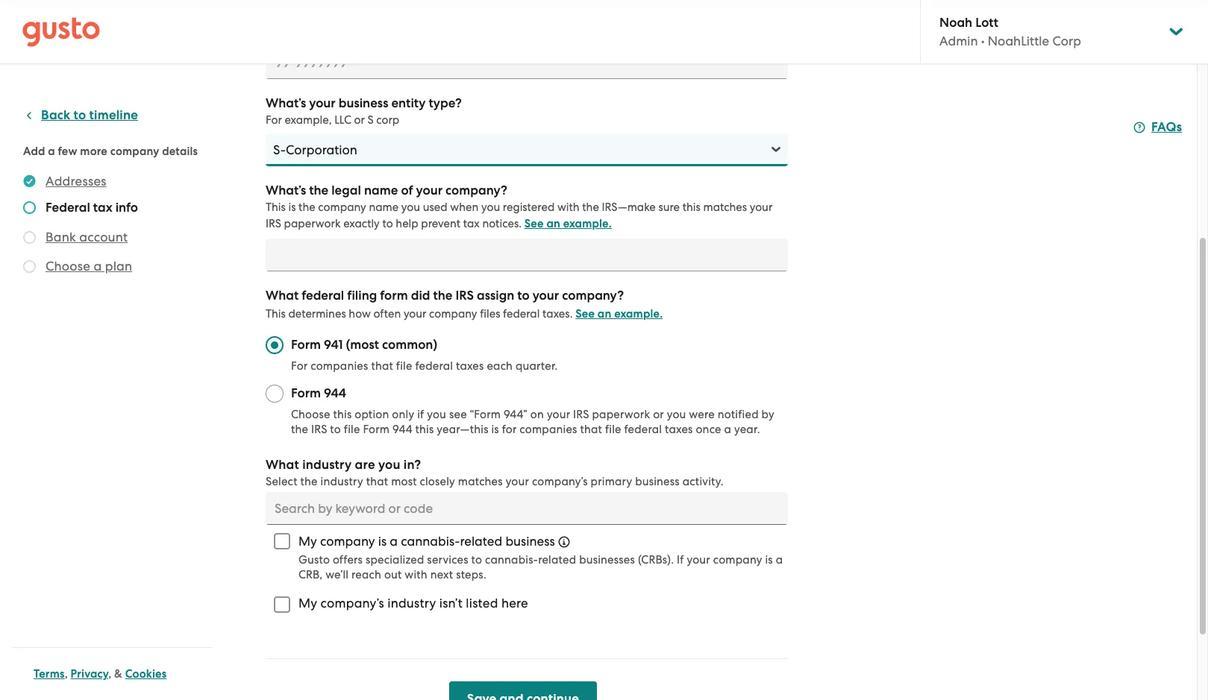Task type: locate. For each thing, give the bounding box(es) containing it.
1 vertical spatial example.
[[614, 307, 663, 321]]

corp
[[376, 113, 399, 127]]

1 horizontal spatial 944
[[393, 423, 413, 437]]

1 horizontal spatial business
[[506, 534, 555, 549]]

companies down on
[[520, 423, 577, 437]]

941
[[324, 337, 343, 353]]

industry down are at bottom left
[[321, 475, 363, 489]]

type?
[[429, 96, 462, 111]]

with up see an example.
[[557, 201, 580, 214]]

an inside what federal filing form did the irs assign to your company? this determines how often your company files federal taxes. see an example.
[[598, 307, 612, 321]]

0 horizontal spatial an
[[547, 217, 561, 231]]

0 horizontal spatial for
[[266, 113, 282, 127]]

see an example. button down registered
[[524, 215, 612, 233]]

is inside gusto offers specialized services to cannabis-related businesses (crbs). if your company is a crb, we'll reach out with next steps.
[[765, 554, 773, 567]]

0 vertical spatial what's
[[266, 96, 306, 111]]

0 vertical spatial for
[[266, 113, 282, 127]]

1 vertical spatial business
[[635, 475, 680, 489]]

1 vertical spatial check image
[[23, 260, 36, 273]]

company's up what industry are you in? field
[[532, 475, 588, 489]]

1 vertical spatial name
[[369, 201, 399, 214]]

for down determines
[[291, 360, 308, 373]]

see
[[524, 217, 544, 231], [576, 307, 595, 321]]

0 horizontal spatial matches
[[458, 475, 503, 489]]

a inside form 944 choose this option only if you see "form 944" on your irs paperwork or you were notified by the irs to file form 944 this year—this is for companies that file federal taxes once a year.
[[724, 423, 732, 437]]

filing
[[347, 288, 377, 304]]

that up primary
[[580, 423, 602, 437]]

1 vertical spatial company's
[[321, 596, 384, 611]]

0 vertical spatial tax
[[93, 200, 112, 216]]

944 down 941
[[324, 386, 346, 402]]

0 vertical spatial check image
[[23, 202, 36, 214]]

what inside what federal filing form did the irs assign to your company? this determines how often your company files federal taxes. see an example.
[[266, 288, 299, 304]]

of
[[401, 183, 413, 199]]

0 vertical spatial company's
[[532, 475, 588, 489]]

944 down the only
[[393, 423, 413, 437]]

business up gusto offers specialized services to cannabis-related businesses (crbs). if your company is a crb, we'll reach out with next steps.
[[506, 534, 555, 549]]

, left &
[[108, 668, 111, 681]]

addresses button
[[46, 172, 106, 190]]

with right out
[[405, 569, 428, 582]]

1 vertical spatial what
[[266, 458, 299, 473]]

1 vertical spatial 944
[[393, 423, 413, 437]]

see right taxes.
[[576, 307, 595, 321]]

944"
[[504, 408, 528, 422]]

or left s
[[354, 113, 365, 127]]

your inside what's your business entity type? for example, llc or s corp
[[309, 96, 336, 111]]

tax inside this is the company name you used when you registered with the irs—make sure this matches your irs paperwork exactly to help prevent tax notices.
[[463, 217, 480, 231]]

my down crb,
[[299, 596, 317, 611]]

1 horizontal spatial with
[[557, 201, 580, 214]]

form
[[291, 337, 321, 353], [291, 386, 321, 402], [363, 423, 390, 437]]

company
[[110, 145, 159, 158], [318, 201, 366, 214], [429, 307, 477, 321], [320, 534, 375, 549], [713, 554, 762, 567]]

legal
[[332, 183, 361, 199]]

company right the if
[[713, 554, 762, 567]]

with
[[557, 201, 580, 214], [405, 569, 428, 582]]

most
[[391, 475, 417, 489]]

2 what from the top
[[266, 458, 299, 473]]

federal up determines
[[302, 288, 344, 304]]

my company's industry isn't listed here
[[299, 596, 528, 611]]

company down legal
[[318, 201, 366, 214]]

next
[[430, 569, 453, 582]]

2 , from the left
[[108, 668, 111, 681]]

form inside "form 941 (most common) for companies that file federal taxes each quarter."
[[291, 337, 321, 353]]

file down option
[[344, 423, 360, 437]]

out
[[384, 569, 402, 582]]

quarter.
[[516, 360, 558, 373]]

companies
[[311, 360, 368, 373], [520, 423, 577, 437]]

what up determines
[[266, 288, 299, 304]]

specialized
[[366, 554, 424, 567]]

related inside gusto offers specialized services to cannabis-related businesses (crbs). if your company is a crb, we'll reach out with next steps.
[[538, 554, 576, 567]]

1 horizontal spatial tax
[[463, 217, 480, 231]]

file up primary
[[605, 423, 621, 437]]

federal up primary
[[624, 423, 662, 437]]

related
[[460, 534, 502, 549], [538, 554, 576, 567]]

what's
[[266, 96, 306, 111], [266, 183, 306, 199]]

companies inside "form 941 (most common) for companies that file federal taxes each quarter."
[[311, 360, 368, 373]]

you up the most
[[378, 458, 401, 473]]

1 horizontal spatial paperwork
[[592, 408, 650, 422]]

0 horizontal spatial company?
[[446, 183, 507, 199]]

see inside popup button
[[524, 217, 544, 231]]

,
[[65, 668, 68, 681], [108, 668, 111, 681]]

paperwork down legal
[[284, 217, 341, 231]]

an down registered
[[547, 217, 561, 231]]

companies inside form 944 choose this option only if you see "form 944" on your irs paperwork or you were notified by the irs to file form 944 this year—this is for companies that file federal taxes once a year.
[[520, 423, 577, 437]]

0 horizontal spatial with
[[405, 569, 428, 582]]

tax left info
[[93, 200, 112, 216]]

1 horizontal spatial ,
[[108, 668, 111, 681]]

company? up the 'when'
[[446, 183, 507, 199]]

0 horizontal spatial company's
[[321, 596, 384, 611]]

1 horizontal spatial for
[[291, 360, 308, 373]]

1 vertical spatial paperwork
[[592, 408, 650, 422]]

1 horizontal spatial company's
[[532, 475, 588, 489]]

check image
[[23, 231, 36, 244]]

1 vertical spatial matches
[[458, 475, 503, 489]]

federal inside form 944 choose this option only if you see "form 944" on your irs paperwork or you were notified by the irs to file form 944 this year—this is for companies that file federal taxes once a year.
[[624, 423, 662, 437]]

cannabis- up 'services'
[[401, 534, 460, 549]]

this right sure
[[683, 201, 701, 214]]

cannabis- up the steps.
[[485, 554, 538, 567]]

you left were
[[667, 408, 686, 422]]

1 vertical spatial that
[[580, 423, 602, 437]]

is inside this is the company name you used when you registered with the irs—make sure this matches your irs paperwork exactly to help prevent tax notices.
[[288, 201, 296, 214]]

taxes inside "form 941 (most common) for companies that file federal taxes each quarter."
[[456, 360, 484, 373]]

industry left are at bottom left
[[302, 458, 352, 473]]

paperwork up primary
[[592, 408, 650, 422]]

paperwork
[[284, 217, 341, 231], [592, 408, 650, 422]]

cookies
[[125, 668, 167, 681]]

0 vertical spatial that
[[371, 360, 393, 373]]

, left privacy
[[65, 668, 68, 681]]

0 horizontal spatial tax
[[93, 200, 112, 216]]

choose inside button
[[46, 259, 90, 274]]

a inside button
[[94, 259, 102, 274]]

the inside what federal filing form did the irs assign to your company? this determines how often your company files federal taxes. see an example.
[[433, 288, 453, 304]]

choose
[[46, 259, 90, 274], [291, 408, 330, 422]]

to
[[74, 107, 86, 123], [382, 217, 393, 231], [517, 288, 530, 304], [330, 423, 341, 437], [471, 554, 482, 567]]

check image down check icon
[[23, 260, 36, 273]]

cannabis-
[[401, 534, 460, 549], [485, 554, 538, 567]]

name down what's the legal name of your company?
[[369, 201, 399, 214]]

1 horizontal spatial see
[[576, 307, 595, 321]]

for
[[266, 113, 282, 127], [291, 360, 308, 373]]

this
[[266, 201, 286, 214], [266, 307, 286, 321]]

what's left legal
[[266, 183, 306, 199]]

1 what from the top
[[266, 288, 299, 304]]

file down "common)"
[[396, 360, 412, 373]]

for left 'example,'
[[266, 113, 282, 127]]

0 horizontal spatial related
[[460, 534, 502, 549]]

this down the if
[[415, 423, 434, 437]]

federal down "common)"
[[415, 360, 453, 373]]

1 vertical spatial related
[[538, 554, 576, 567]]

2 vertical spatial business
[[506, 534, 555, 549]]

industry down out
[[388, 596, 436, 611]]

company's
[[532, 475, 588, 489], [321, 596, 384, 611]]

1 horizontal spatial example.
[[614, 307, 663, 321]]

0 horizontal spatial ,
[[65, 668, 68, 681]]

1 horizontal spatial matches
[[703, 201, 747, 214]]

my
[[299, 534, 317, 549], [299, 596, 317, 611]]

for inside what's your business entity type? for example, llc or s corp
[[266, 113, 282, 127]]

1 , from the left
[[65, 668, 68, 681]]

1 vertical spatial industry
[[321, 475, 363, 489]]

&
[[114, 668, 122, 681]]

0 horizontal spatial taxes
[[456, 360, 484, 373]]

•
[[981, 34, 985, 49]]

My company's industry isn't listed here checkbox
[[266, 589, 299, 622]]

what for what federal filing form did the irs assign to your company?
[[266, 288, 299, 304]]

form
[[380, 288, 408, 304]]

addresses
[[46, 174, 106, 189]]

0 horizontal spatial companies
[[311, 360, 368, 373]]

None checkbox
[[266, 525, 299, 558]]

1 horizontal spatial file
[[396, 360, 412, 373]]

1 vertical spatial or
[[653, 408, 664, 422]]

0 horizontal spatial see
[[524, 217, 544, 231]]

this
[[683, 201, 701, 214], [333, 408, 352, 422], [415, 423, 434, 437]]

business inside what industry are you in? select the industry that most closely matches your company's primary business activity.
[[635, 475, 680, 489]]

what's inside what's your business entity type? for example, llc or s corp
[[266, 96, 306, 111]]

0 vertical spatial or
[[354, 113, 365, 127]]

1 this from the top
[[266, 201, 286, 214]]

1 vertical spatial this
[[333, 408, 352, 422]]

tax down the 'when'
[[463, 217, 480, 231]]

matches right sure
[[703, 201, 747, 214]]

taxes left each
[[456, 360, 484, 373]]

form for form 944
[[291, 386, 321, 402]]

1 horizontal spatial or
[[653, 408, 664, 422]]

name inside this is the company name you used when you registered with the irs—make sure this matches your irs paperwork exactly to help prevent tax notices.
[[369, 201, 399, 214]]

what up the select
[[266, 458, 299, 473]]

this inside this is the company name you used when you registered with the irs—make sure this matches your irs paperwork exactly to help prevent tax notices.
[[683, 201, 701, 214]]

1 horizontal spatial related
[[538, 554, 576, 567]]

see an example. button right taxes.
[[576, 305, 663, 323]]

tax inside list
[[93, 200, 112, 216]]

my up the gusto on the bottom of the page
[[299, 534, 317, 549]]

0 horizontal spatial example.
[[563, 217, 612, 231]]

1 my from the top
[[299, 534, 317, 549]]

0 vertical spatial matches
[[703, 201, 747, 214]]

to inside what federal filing form did the irs assign to your company? this determines how often your company files federal taxes. see an example.
[[517, 288, 530, 304]]

1 horizontal spatial company?
[[562, 288, 624, 304]]

company up offers
[[320, 534, 375, 549]]

federal inside "form 941 (most common) for companies that file federal taxes each quarter."
[[415, 360, 453, 373]]

faqs button
[[1134, 119, 1182, 137]]

back
[[41, 107, 70, 123]]

business up s
[[339, 96, 388, 111]]

0 vertical spatial cannabis-
[[401, 534, 460, 549]]

company inside what federal filing form did the irs assign to your company? this determines how often your company files federal taxes. see an example.
[[429, 307, 477, 321]]

federal
[[302, 288, 344, 304], [503, 307, 540, 321], [415, 360, 453, 373], [624, 423, 662, 437]]

2 vertical spatial this
[[415, 423, 434, 437]]

1 horizontal spatial choose
[[291, 408, 330, 422]]

0 horizontal spatial paperwork
[[284, 217, 341, 231]]

2 what's from the top
[[266, 183, 306, 199]]

1 vertical spatial company?
[[562, 288, 624, 304]]

see down registered
[[524, 217, 544, 231]]

circle check image
[[23, 172, 36, 190]]

0 horizontal spatial choose
[[46, 259, 90, 274]]

1 vertical spatial see an example. button
[[576, 305, 663, 323]]

exactly
[[343, 217, 380, 231]]

1 vertical spatial an
[[598, 307, 612, 321]]

1 vertical spatial tax
[[463, 217, 480, 231]]

choose left option
[[291, 408, 330, 422]]

2 this from the top
[[266, 307, 286, 321]]

0 horizontal spatial 944
[[324, 386, 346, 402]]

2 horizontal spatial this
[[683, 201, 701, 214]]

2 my from the top
[[299, 596, 317, 611]]

choose down bank
[[46, 259, 90, 274]]

1 horizontal spatial an
[[598, 307, 612, 321]]

to inside button
[[74, 107, 86, 123]]

form for form 941 (most common)
[[291, 337, 321, 353]]

0 vertical spatial taxes
[[456, 360, 484, 373]]

0 vertical spatial business
[[339, 96, 388, 111]]

0 vertical spatial example.
[[563, 217, 612, 231]]

what's up 'example,'
[[266, 96, 306, 111]]

company? up taxes.
[[562, 288, 624, 304]]

that
[[371, 360, 393, 373], [580, 423, 602, 437], [366, 475, 388, 489]]

you right the if
[[427, 408, 446, 422]]

tax
[[93, 200, 112, 216], [463, 217, 480, 231]]

the inside what industry are you in? select the industry that most closely matches your company's primary business activity.
[[300, 475, 318, 489]]

check image
[[23, 202, 36, 214], [23, 260, 36, 273]]

business
[[339, 96, 388, 111], [635, 475, 680, 489], [506, 534, 555, 549]]

0 vertical spatial see an example. button
[[524, 215, 612, 233]]

0 vertical spatial with
[[557, 201, 580, 214]]

2 horizontal spatial business
[[635, 475, 680, 489]]

the inside form 944 choose this option only if you see "form 944" on your irs paperwork or you were notified by the irs to file form 944 this year—this is for companies that file federal taxes once a year.
[[291, 423, 308, 437]]

that down "(most"
[[371, 360, 393, 373]]

in?
[[404, 458, 421, 473]]

0 vertical spatial form
[[291, 337, 321, 353]]

company left files
[[429, 307, 477, 321]]

0 horizontal spatial business
[[339, 96, 388, 111]]

0 horizontal spatial or
[[354, 113, 365, 127]]

taxes
[[456, 360, 484, 373], [665, 423, 693, 437]]

0 vertical spatial what
[[266, 288, 299, 304]]

944
[[324, 386, 346, 402], [393, 423, 413, 437]]

plan
[[105, 259, 132, 274]]

is
[[288, 201, 296, 214], [491, 423, 499, 437], [378, 534, 387, 549], [765, 554, 773, 567]]

0 vertical spatial choose
[[46, 259, 90, 274]]

or left were
[[653, 408, 664, 422]]

company's down reach
[[321, 596, 384, 611]]

business left activity.
[[635, 475, 680, 489]]

1 vertical spatial this
[[266, 307, 286, 321]]

name left of
[[364, 183, 398, 199]]

company's inside what industry are you in? select the industry that most closely matches your company's primary business activity.
[[532, 475, 588, 489]]

a inside gusto offers specialized services to cannabis-related businesses (crbs). if your company is a crb, we'll reach out with next steps.
[[776, 554, 783, 567]]

2 vertical spatial that
[[366, 475, 388, 489]]

check image down "circle check" image
[[23, 202, 36, 214]]

that down are at bottom left
[[366, 475, 388, 489]]

company? inside what federal filing form did the irs assign to your company? this determines how often your company files federal taxes. see an example.
[[562, 288, 624, 304]]

my for my company's industry isn't listed here
[[299, 596, 317, 611]]

services
[[427, 554, 469, 567]]

1 vertical spatial with
[[405, 569, 428, 582]]

privacy
[[71, 668, 108, 681]]

1 vertical spatial companies
[[520, 423, 577, 437]]

this left option
[[333, 408, 352, 422]]

noah
[[940, 15, 973, 31]]

a
[[48, 145, 55, 158], [94, 259, 102, 274], [724, 423, 732, 437], [390, 534, 398, 549], [776, 554, 783, 567]]

None radio
[[266, 337, 284, 355], [266, 385, 284, 403], [266, 337, 284, 355], [266, 385, 284, 403]]

0 vertical spatial companies
[[311, 360, 368, 373]]

0 vertical spatial see
[[524, 217, 544, 231]]

taxes down were
[[665, 423, 693, 437]]

"form
[[470, 408, 501, 422]]

you
[[401, 201, 420, 214], [481, 201, 500, 214], [427, 408, 446, 422], [667, 408, 686, 422], [378, 458, 401, 473]]

1 vertical spatial cannabis-
[[485, 554, 538, 567]]

companies down 941
[[311, 360, 368, 373]]

matches right closely
[[458, 475, 503, 489]]

related up the steps.
[[460, 534, 502, 549]]

0 horizontal spatial cannabis-
[[401, 534, 460, 549]]

0 vertical spatial this
[[683, 201, 701, 214]]

matches inside this is the company name you used when you registered with the irs—make sure this matches your irs paperwork exactly to help prevent tax notices.
[[703, 201, 747, 214]]

0 vertical spatial my
[[299, 534, 317, 549]]

gusto offers specialized services to cannabis-related businesses (crbs). if your company is a crb, we'll reach out with next steps.
[[299, 554, 783, 582]]

related left businesses
[[538, 554, 576, 567]]

1 vertical spatial my
[[299, 596, 317, 611]]

2 vertical spatial industry
[[388, 596, 436, 611]]

what inside what industry are you in? select the industry that most closely matches your company's primary business activity.
[[266, 458, 299, 473]]

for inside "form 941 (most common) for companies that file federal taxes each quarter."
[[291, 360, 308, 373]]

1 horizontal spatial companies
[[520, 423, 577, 437]]

0 vertical spatial paperwork
[[284, 217, 341, 231]]

an right taxes.
[[598, 307, 612, 321]]

llc
[[334, 113, 351, 127]]

what's the legal name of your company?
[[266, 183, 507, 199]]

details
[[162, 145, 198, 158]]

matches inside what industry are you in? select the industry that most closely matches your company's primary business activity.
[[458, 475, 503, 489]]

0 vertical spatial related
[[460, 534, 502, 549]]

1 vertical spatial for
[[291, 360, 308, 373]]

to inside gusto offers specialized services to cannabis-related businesses (crbs). if your company is a crb, we'll reach out with next steps.
[[471, 554, 482, 567]]

your
[[309, 96, 336, 111], [416, 183, 443, 199], [750, 201, 773, 214], [533, 288, 559, 304], [404, 307, 426, 321], [547, 408, 570, 422], [506, 475, 529, 489], [687, 554, 710, 567]]

cannabis- inside gusto offers specialized services to cannabis-related businesses (crbs). if your company is a crb, we'll reach out with next steps.
[[485, 554, 538, 567]]

0 vertical spatial name
[[364, 183, 398, 199]]

year—this
[[437, 423, 489, 437]]

1 vertical spatial what's
[[266, 183, 306, 199]]

federal tax info list
[[23, 172, 207, 278]]

with inside gusto offers specialized services to cannabis-related businesses (crbs). if your company is a crb, we'll reach out with next steps.
[[405, 569, 428, 582]]

1 vertical spatial choose
[[291, 408, 330, 422]]

1 what's from the top
[[266, 96, 306, 111]]

0 horizontal spatial this
[[333, 408, 352, 422]]

that inside "form 941 (most common) for companies that file federal taxes each quarter."
[[371, 360, 393, 373]]



Task type: describe. For each thing, give the bounding box(es) containing it.
or inside form 944 choose this option only if you see "form 944" on your irs paperwork or you were notified by the irs to file form 944 this year—this is for companies that file federal taxes once a year.
[[653, 408, 664, 422]]

or inside what's your business entity type? for example, llc or s corp
[[354, 113, 365, 127]]

terms link
[[34, 668, 65, 681]]

form 944 choose this option only if you see "form 944" on your irs paperwork or you were notified by the irs to file form 944 this year—this is for companies that file federal taxes once a year.
[[291, 386, 775, 437]]

notified
[[718, 408, 759, 422]]

terms , privacy , & cookies
[[34, 668, 167, 681]]

company inside gusto offers specialized services to cannabis-related businesses (crbs). if your company is a crb, we'll reach out with next steps.
[[713, 554, 762, 567]]

see an example.
[[524, 217, 612, 231]]

info
[[115, 200, 138, 216]]

more
[[80, 145, 107, 158]]

registered
[[503, 201, 555, 214]]

for
[[502, 423, 517, 437]]

example,
[[285, 113, 332, 127]]

here
[[502, 596, 528, 611]]

noahlittle
[[988, 34, 1050, 49]]

example. inside popup button
[[563, 217, 612, 231]]

if
[[417, 408, 424, 422]]

What industry are you in? field
[[266, 493, 788, 525]]

0 horizontal spatial file
[[344, 423, 360, 437]]

activity.
[[683, 475, 724, 489]]

when
[[450, 201, 479, 214]]

to inside form 944 choose this option only if you see "form 944" on your irs paperwork or you were notified by the irs to file form 944 this year—this is for companies that file federal taxes once a year.
[[330, 423, 341, 437]]

notices.
[[482, 217, 522, 231]]

what federal filing form did the irs assign to your company? this determines how often your company files federal taxes. see an example.
[[266, 288, 663, 321]]

only
[[392, 408, 414, 422]]

is inside form 944 choose this option only if you see "form 944" on your irs paperwork or you were notified by the irs to file form 944 this year—this is for companies that file federal taxes once a year.
[[491, 423, 499, 437]]

closely
[[420, 475, 455, 489]]

gusto
[[299, 554, 330, 567]]

your inside what industry are you in? select the industry that most closely matches your company's primary business activity.
[[506, 475, 529, 489]]

back to timeline button
[[23, 107, 138, 125]]

this inside this is the company name you used when you registered with the irs—make sure this matches your irs paperwork exactly to help prevent tax notices.
[[266, 201, 286, 214]]

you up notices.
[[481, 201, 500, 214]]

business inside what's your business entity type? for example, llc or s corp
[[339, 96, 388, 111]]

used
[[423, 201, 448, 214]]

federal right files
[[503, 307, 540, 321]]

sure
[[659, 201, 680, 214]]

each
[[487, 360, 513, 373]]

businesses
[[579, 554, 635, 567]]

cookies button
[[125, 666, 167, 684]]

what's your business entity type? for example, llc or s corp
[[266, 96, 462, 127]]

your inside gusto offers specialized services to cannabis-related businesses (crbs). if your company is a crb, we'll reach out with next steps.
[[687, 554, 710, 567]]

2 check image from the top
[[23, 260, 36, 273]]

determines
[[288, 307, 346, 321]]

taxes inside form 944 choose this option only if you see "form 944" on your irs paperwork or you were notified by the irs to file form 944 this year—this is for companies that file federal taxes once a year.
[[665, 423, 693, 437]]

account
[[79, 230, 128, 245]]

see an example. button for what's the legal name of your company?
[[524, 215, 612, 233]]

are
[[355, 458, 375, 473]]

0 vertical spatial industry
[[302, 458, 352, 473]]

my company is a cannabis-related business
[[299, 534, 555, 549]]

assign
[[477, 288, 514, 304]]

steps.
[[456, 569, 487, 582]]

this is the company name you used when you registered with the irs—make sure this matches your irs paperwork exactly to help prevent tax notices.
[[266, 201, 773, 231]]

irs inside what federal filing form did the irs assign to your company? this determines how often your company files federal taxes. see an example.
[[456, 288, 474, 304]]

we'll
[[325, 569, 349, 582]]

offers
[[333, 554, 363, 567]]

how
[[349, 307, 371, 321]]

timeline
[[89, 107, 138, 123]]

listed
[[466, 596, 498, 611]]

if
[[677, 554, 684, 567]]

see an example. button for what federal filing form did the irs assign to your company?
[[576, 305, 663, 323]]

your inside form 944 choose this option only if you see "form 944" on your irs paperwork or you were notified by the irs to file form 944 this year—this is for companies that file federal taxes once a year.
[[547, 408, 570, 422]]

few
[[58, 145, 77, 158]]

primary
[[591, 475, 632, 489]]

bank account button
[[46, 228, 128, 246]]

were
[[689, 408, 715, 422]]

(most
[[346, 337, 379, 353]]

by
[[762, 408, 775, 422]]

isn't
[[439, 596, 463, 611]]

you inside what industry are you in? select the industry that most closely matches your company's primary business activity.
[[378, 458, 401, 473]]

terms
[[34, 668, 65, 681]]

an inside popup button
[[547, 217, 561, 231]]

admin
[[940, 34, 978, 49]]

home image
[[22, 17, 100, 47]]

select
[[266, 475, 298, 489]]

you up help
[[401, 201, 420, 214]]

1 check image from the top
[[23, 202, 36, 214]]

(crbs).
[[638, 554, 674, 567]]

0 vertical spatial 944
[[324, 386, 346, 402]]

year.
[[734, 423, 760, 437]]

choose inside form 944 choose this option only if you see "form 944" on your irs paperwork or you were notified by the irs to file form 944 this year—this is for companies that file federal taxes once a year.
[[291, 408, 330, 422]]

choose a plan
[[46, 259, 132, 274]]

reach
[[352, 569, 381, 582]]

that inside what industry are you in? select the industry that most closely matches your company's primary business activity.
[[366, 475, 388, 489]]

federal
[[46, 200, 90, 216]]

2 vertical spatial form
[[363, 423, 390, 437]]

company inside this is the company name you used when you registered with the irs—make sure this matches your irs paperwork exactly to help prevent tax notices.
[[318, 201, 366, 214]]

your inside this is the company name you used when you registered with the irs—make sure this matches your irs paperwork exactly to help prevent tax notices.
[[750, 201, 773, 214]]

see inside what federal filing form did the irs assign to your company? this determines how often your company files federal taxes. see an example.
[[576, 307, 595, 321]]

paperwork inside this is the company name you used when you registered with the irs—make sure this matches your irs paperwork exactly to help prevent tax notices.
[[284, 217, 341, 231]]

once
[[696, 423, 721, 437]]

faqs
[[1152, 119, 1182, 135]]

company right more
[[110, 145, 159, 158]]

corp
[[1053, 34, 1081, 49]]

back to timeline
[[41, 107, 138, 123]]

what's for what's the legal name of your company?
[[266, 183, 306, 199]]

prevent
[[421, 217, 461, 231]]

irs inside this is the company name you used when you registered with the irs—make sure this matches your irs paperwork exactly to help prevent tax notices.
[[266, 217, 281, 231]]

example. inside what federal filing form did the irs assign to your company? this determines how often your company files federal taxes. see an example.
[[614, 307, 663, 321]]

noah lott admin • noahlittle corp
[[940, 15, 1081, 49]]

bank
[[46, 230, 76, 245]]

my for my company is a cannabis-related business
[[299, 534, 317, 549]]

see
[[449, 408, 467, 422]]

paperwork inside form 944 choose this option only if you see "form 944" on your irs paperwork or you were notified by the irs to file form 944 this year—this is for companies that file federal taxes once a year.
[[592, 408, 650, 422]]

this inside what federal filing form did the irs assign to your company? this determines how often your company files federal taxes. see an example.
[[266, 307, 286, 321]]

help
[[396, 217, 418, 231]]

lott
[[976, 15, 999, 31]]

with inside this is the company name you used when you registered with the irs—make sure this matches your irs paperwork exactly to help prevent tax notices.
[[557, 201, 580, 214]]

often
[[374, 307, 401, 321]]

2 horizontal spatial file
[[605, 423, 621, 437]]

did
[[411, 288, 430, 304]]

What's the legal name of your company? text field
[[266, 239, 788, 272]]

on
[[531, 408, 544, 422]]

files
[[480, 307, 500, 321]]

file inside "form 941 (most common) for companies that file federal taxes each quarter."
[[396, 360, 412, 373]]

entity
[[391, 96, 426, 111]]

add
[[23, 145, 45, 158]]

1 horizontal spatial this
[[415, 423, 434, 437]]

what's for what's your business entity type? for example, llc or s corp
[[266, 96, 306, 111]]

that inside form 944 choose this option only if you see "form 944" on your irs paperwork or you were notified by the irs to file form 944 this year—this is for companies that file federal taxes once a year.
[[580, 423, 602, 437]]

privacy link
[[71, 668, 108, 681]]

taxes.
[[543, 307, 573, 321]]

to inside this is the company name you used when you registered with the irs—make sure this matches your irs paperwork exactly to help prevent tax notices.
[[382, 217, 393, 231]]

0 vertical spatial company?
[[446, 183, 507, 199]]

add a few more company details
[[23, 145, 198, 158]]

s
[[368, 113, 374, 127]]

what for what industry are you in?
[[266, 458, 299, 473]]

what industry are you in? select the industry that most closely matches your company's primary business activity.
[[266, 458, 724, 489]]



Task type: vqa. For each thing, say whether or not it's contained in the screenshot.
"Connected"
no



